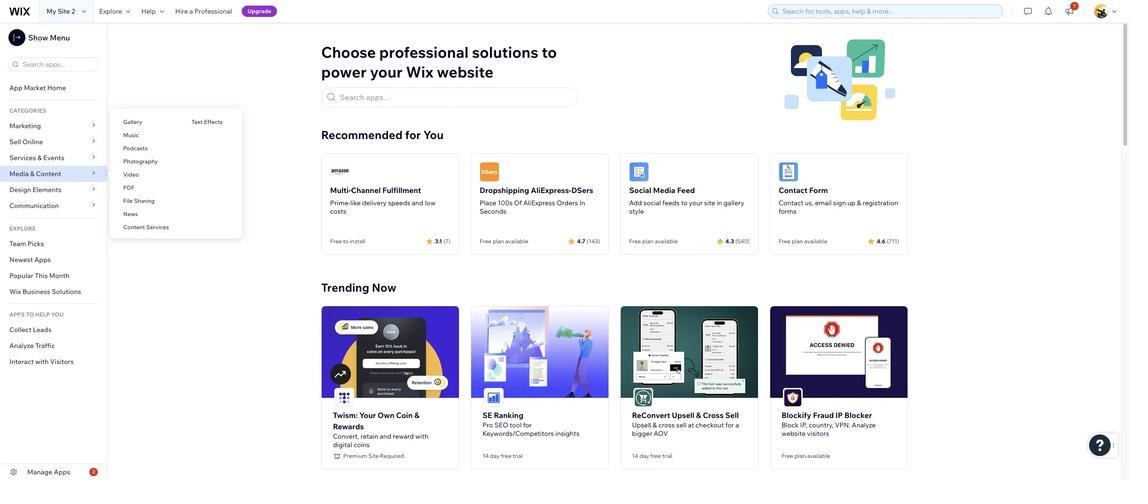Task type: describe. For each thing, give the bounding box(es) containing it.
low
[[425, 199, 436, 207]]

block
[[782, 421, 799, 430]]

site for my
[[58, 7, 70, 16]]

file
[[123, 198, 133, 205]]

news link
[[110, 206, 178, 222]]

convert,
[[333, 433, 359, 441]]

free plan available for contact
[[779, 238, 827, 245]]

upgrade button
[[242, 6, 277, 17]]

gallery
[[724, 199, 745, 207]]

trial for ranking
[[513, 453, 523, 460]]

content services
[[123, 224, 169, 231]]

3.1
[[435, 238, 442, 245]]

plan for contact
[[792, 238, 803, 245]]

and inside twism: your own coin & rewards convert, retain and reward with digital coins
[[380, 433, 391, 441]]

apps
[[9, 311, 25, 318]]

speeds
[[388, 199, 410, 207]]

content services link
[[110, 220, 178, 236]]

ip
[[836, 411, 843, 420]]

solutions
[[472, 43, 538, 62]]

video
[[123, 171, 139, 178]]

free for dropshipping aliexpress-dsers
[[480, 238, 492, 245]]

hire a professional
[[175, 7, 232, 16]]

effects
[[204, 119, 223, 126]]

contact form logo image
[[779, 162, 799, 182]]

0 horizontal spatial for
[[405, 128, 421, 142]]

video link
[[110, 167, 178, 183]]

& left events
[[37, 154, 42, 162]]

collect
[[9, 326, 31, 334]]

podcasts
[[123, 145, 148, 152]]

14 for reconvert
[[632, 453, 638, 460]]

plan for social
[[642, 238, 654, 245]]

services inside content services link
[[146, 224, 169, 231]]

keywords/competitors
[[483, 430, 554, 438]]

visitors
[[807, 430, 829, 438]]

for inside the 'reconvert upsell & cross sell upsell & cross sell at checkout for a bigger aov'
[[726, 421, 734, 430]]

(711)
[[887, 238, 899, 245]]

menu
[[50, 33, 70, 42]]

cross
[[659, 421, 675, 430]]

month
[[49, 272, 70, 280]]

newest apps link
[[0, 252, 107, 268]]

twism: your own coin & rewards convert, retain and reward with digital coins
[[333, 411, 428, 449]]

help
[[141, 7, 156, 16]]

fraud
[[813, 411, 834, 420]]

gallery link
[[110, 114, 178, 130]]

home
[[47, 84, 66, 92]]

rewards
[[333, 422, 364, 432]]

available for form
[[805, 238, 827, 245]]

(540)
[[736, 238, 750, 245]]

market
[[24, 84, 46, 92]]

delivery
[[362, 199, 387, 207]]

manage
[[27, 468, 52, 477]]

services & events
[[9, 154, 64, 162]]

(7)
[[444, 238, 451, 245]]

app market home
[[9, 84, 66, 92]]

sell inside the 'reconvert upsell & cross sell upsell & cross sell at checkout for a bigger aov'
[[725, 411, 739, 420]]

traffic
[[35, 342, 55, 350]]

analyze inside sidebar element
[[9, 342, 34, 350]]

site for premium
[[368, 453, 379, 460]]

pdf link
[[110, 180, 178, 196]]

your inside social media feed add social feeds to your site in gallery style
[[689, 199, 703, 207]]

my site 2
[[47, 7, 75, 16]]

of
[[514, 199, 522, 207]]

multi-channel fulfillment prime-like delivery speeds and low costs
[[330, 186, 436, 216]]

you
[[423, 128, 444, 142]]

marketing
[[9, 122, 41, 130]]

social media feed add social feeds to your site in gallery style
[[629, 186, 745, 216]]

to
[[26, 311, 34, 318]]

pdf
[[123, 184, 134, 191]]

services inside "services & events" link
[[9, 154, 36, 162]]

registration
[[863, 199, 899, 207]]

now
[[372, 281, 396, 295]]

social media feed logo image
[[629, 162, 649, 182]]

trial for upsell
[[662, 453, 672, 460]]

14 day free trial for reconvert
[[632, 453, 672, 460]]

1 vertical spatial upsell
[[632, 421, 651, 430]]

app market home link
[[0, 80, 107, 96]]

text effects link
[[178, 114, 242, 130]]

free for se
[[501, 453, 511, 460]]

sell
[[676, 421, 687, 430]]

1
[[1074, 3, 1076, 9]]

dsers
[[572, 186, 593, 195]]

free for reconvert
[[651, 453, 661, 460]]

team
[[9, 240, 26, 248]]

upgrade
[[248, 8, 271, 15]]

online
[[22, 138, 43, 146]]

apps to help you
[[9, 311, 64, 318]]

blockify fraud ip blocker icon image
[[784, 389, 802, 407]]

Search for tools, apps, help & more... field
[[780, 5, 1000, 18]]

this
[[35, 272, 48, 280]]

explore
[[99, 7, 122, 16]]

website inside blockify fraud ip blocker block ip, country, vpn. analyze website visitors
[[782, 430, 806, 438]]

design
[[9, 186, 31, 194]]

like
[[350, 199, 361, 207]]

free down block
[[782, 453, 793, 460]]

14 for se
[[483, 453, 489, 460]]

search apps... field inside sidebar element
[[20, 58, 96, 71]]

available for aliexpress-
[[505, 238, 528, 245]]

100s
[[498, 199, 513, 207]]

& inside contact form contact us, email sign up & registration forms
[[857, 199, 861, 207]]

a inside the 'reconvert upsell & cross sell upsell & cross sell at checkout for a bigger aov'
[[736, 421, 739, 430]]

to inside choose professional solutions to power your wix website
[[542, 43, 557, 62]]

4.7
[[577, 238, 585, 245]]

manage apps
[[27, 468, 70, 477]]

channel
[[351, 186, 381, 195]]

help
[[35, 311, 50, 318]]

interact with visitors
[[9, 358, 74, 366]]

trending
[[321, 281, 369, 295]]

categories
[[9, 107, 46, 114]]

social
[[629, 186, 652, 195]]

add
[[629, 199, 642, 207]]

multi-channel fulfillment logo image
[[330, 162, 350, 182]]

se
[[483, 411, 492, 420]]

apps for manage apps
[[54, 468, 70, 477]]

3.1 (7)
[[435, 238, 451, 245]]

twism: your own coin & rewards icon image
[[335, 389, 353, 407]]

business
[[23, 288, 50, 296]]

music
[[123, 132, 139, 139]]

forms
[[779, 207, 797, 216]]

leads
[[33, 326, 51, 334]]

communication link
[[0, 198, 107, 214]]

4.3 (540)
[[726, 238, 750, 245]]

wix business solutions link
[[0, 284, 107, 300]]

content inside sidebar element
[[36, 170, 61, 178]]



Task type: vqa. For each thing, say whether or not it's contained in the screenshot.


Task type: locate. For each thing, give the bounding box(es) containing it.
news
[[123, 211, 138, 218]]

& right the coin
[[414, 411, 420, 420]]

0 vertical spatial sell
[[9, 138, 21, 146]]

blockify fraud ip blocker poster image
[[770, 307, 908, 398]]

media inside social media feed add social feeds to your site in gallery style
[[653, 186, 676, 195]]

prime-
[[330, 199, 350, 207]]

free left install
[[330, 238, 342, 245]]

with inside 'link'
[[35, 358, 49, 366]]

1 14 from the left
[[483, 453, 489, 460]]

and left low
[[412, 199, 424, 207]]

your inside choose professional solutions to power your wix website
[[370, 63, 403, 81]]

interact
[[9, 358, 34, 366]]

2 free from the left
[[651, 453, 661, 460]]

0 vertical spatial search apps... field
[[20, 58, 96, 71]]

plan down forms
[[792, 238, 803, 245]]

apps right manage
[[54, 468, 70, 477]]

to inside social media feed add social feeds to your site in gallery style
[[681, 199, 688, 207]]

0 horizontal spatial website
[[437, 63, 494, 81]]

a right checkout
[[736, 421, 739, 430]]

0 vertical spatial services
[[9, 154, 36, 162]]

& left cross
[[696, 411, 701, 420]]

media up design
[[9, 170, 29, 178]]

services down news link
[[146, 224, 169, 231]]

1 vertical spatial a
[[736, 421, 739, 430]]

1 contact from the top
[[779, 186, 808, 195]]

1 button
[[1059, 0, 1080, 23]]

0 horizontal spatial 14
[[483, 453, 489, 460]]

1 horizontal spatial free
[[651, 453, 661, 460]]

0 vertical spatial website
[[437, 63, 494, 81]]

free down style
[[629, 238, 641, 245]]

for right checkout
[[726, 421, 734, 430]]

1 vertical spatial contact
[[779, 199, 804, 207]]

digital
[[333, 441, 352, 449]]

analyze traffic
[[9, 342, 55, 350]]

website down solutions
[[437, 63, 494, 81]]

available down seconds
[[505, 238, 528, 245]]

analyze up interact
[[9, 342, 34, 350]]

0 horizontal spatial free
[[501, 453, 511, 460]]

design elements
[[9, 186, 62, 194]]

0 horizontal spatial day
[[490, 453, 500, 460]]

sell online link
[[0, 134, 107, 150]]

website down "blockify"
[[782, 430, 806, 438]]

free plan available down seconds
[[480, 238, 528, 245]]

0 horizontal spatial with
[[35, 358, 49, 366]]

1 horizontal spatial day
[[640, 453, 649, 460]]

media up feeds
[[653, 186, 676, 195]]

1 horizontal spatial for
[[523, 421, 532, 430]]

in
[[717, 199, 722, 207]]

plan down ip,
[[795, 453, 806, 460]]

site down coins
[[368, 453, 379, 460]]

apps up this
[[34, 256, 51, 264]]

for
[[405, 128, 421, 142], [523, 421, 532, 430], [726, 421, 734, 430]]

plan for dropshipping
[[493, 238, 504, 245]]

0 horizontal spatial analyze
[[9, 342, 34, 350]]

1 day from the left
[[490, 453, 500, 460]]

sell right cross
[[725, 411, 739, 420]]

2 contact from the top
[[779, 199, 804, 207]]

reconvert upsell & cross sell icon image
[[634, 389, 652, 407]]

1 horizontal spatial website
[[782, 430, 806, 438]]

vpn.
[[835, 421, 851, 430]]

free plan available for social
[[629, 238, 678, 245]]

1 horizontal spatial trial
[[662, 453, 672, 460]]

explore
[[9, 225, 36, 232]]

free for contact form
[[779, 238, 791, 245]]

contact form contact us, email sign up & registration forms
[[779, 186, 899, 216]]

1 vertical spatial services
[[146, 224, 169, 231]]

0 vertical spatial upsell
[[672, 411, 695, 420]]

to left install
[[343, 238, 349, 245]]

for left the you
[[405, 128, 421, 142]]

se ranking icon image
[[485, 389, 503, 407]]

photography link
[[110, 154, 178, 170]]

analyze traffic link
[[0, 338, 107, 354]]

up
[[848, 199, 856, 207]]

site right "my"
[[58, 7, 70, 16]]

14 day free trial for se
[[483, 453, 523, 460]]

4.6
[[877, 238, 886, 245]]

0 vertical spatial and
[[412, 199, 424, 207]]

free for social media feed
[[629, 238, 641, 245]]

tool
[[510, 421, 522, 430]]

0 vertical spatial wix
[[406, 63, 434, 81]]

0 vertical spatial content
[[36, 170, 61, 178]]

reconvert upsell & cross sell poster image
[[621, 307, 758, 398]]

0 vertical spatial contact
[[779, 186, 808, 195]]

upsell down reconvert
[[632, 421, 651, 430]]

premium
[[343, 453, 367, 460]]

0 horizontal spatial trial
[[513, 453, 523, 460]]

free down aov
[[651, 453, 661, 460]]

with down traffic
[[35, 358, 49, 366]]

free plan available down 'visitors'
[[782, 453, 830, 460]]

text effects
[[192, 119, 223, 126]]

2 inside sidebar element
[[92, 469, 95, 476]]

day for se
[[490, 453, 500, 460]]

contact left us,
[[779, 199, 804, 207]]

professional
[[195, 7, 232, 16]]

0 vertical spatial media
[[9, 170, 29, 178]]

to right solutions
[[542, 43, 557, 62]]

for right tool at bottom
[[523, 421, 532, 430]]

1 vertical spatial sell
[[725, 411, 739, 420]]

1 14 day free trial from the left
[[483, 453, 523, 460]]

1 horizontal spatial your
[[689, 199, 703, 207]]

1 vertical spatial search apps... field
[[337, 88, 573, 107]]

form
[[809, 186, 828, 195]]

free to install
[[330, 238, 365, 245]]

install
[[350, 238, 365, 245]]

communication
[[9, 202, 60, 210]]

file sharing
[[123, 198, 155, 205]]

popular
[[9, 272, 33, 280]]

0 horizontal spatial media
[[9, 170, 29, 178]]

1 vertical spatial analyze
[[852, 421, 876, 430]]

day down bigger
[[640, 453, 649, 460]]

14 day free trial down aov
[[632, 453, 672, 460]]

a right hire
[[189, 7, 193, 16]]

analyze down blocker
[[852, 421, 876, 430]]

2 right manage apps
[[92, 469, 95, 476]]

twism:
[[333, 411, 358, 420]]

0 horizontal spatial sell
[[9, 138, 21, 146]]

0 vertical spatial a
[[189, 7, 193, 16]]

trial down aov
[[662, 453, 672, 460]]

0 horizontal spatial site
[[58, 7, 70, 16]]

2 horizontal spatial to
[[681, 199, 688, 207]]

your left site
[[689, 199, 703, 207]]

1 horizontal spatial with
[[415, 433, 428, 441]]

1 vertical spatial and
[[380, 433, 391, 441]]

plan
[[493, 238, 504, 245], [642, 238, 654, 245], [792, 238, 803, 245], [795, 453, 806, 460]]

services down sell online
[[9, 154, 36, 162]]

0 vertical spatial site
[[58, 7, 70, 16]]

0 vertical spatial 2
[[72, 7, 75, 16]]

day down seo
[[490, 453, 500, 460]]

0 horizontal spatial upsell
[[632, 421, 651, 430]]

1 horizontal spatial wix
[[406, 63, 434, 81]]

1 horizontal spatial analyze
[[852, 421, 876, 430]]

1 trial from the left
[[513, 453, 523, 460]]

1 horizontal spatial upsell
[[672, 411, 695, 420]]

0 vertical spatial to
[[542, 43, 557, 62]]

1 horizontal spatial apps
[[54, 468, 70, 477]]

wix inside sidebar element
[[9, 288, 21, 296]]

website inside choose professional solutions to power your wix website
[[437, 63, 494, 81]]

1 vertical spatial to
[[681, 199, 688, 207]]

1 horizontal spatial sell
[[725, 411, 739, 420]]

photography
[[123, 158, 158, 165]]

premium site required
[[343, 453, 404, 460]]

2 horizontal spatial for
[[726, 421, 734, 430]]

14 day free trial down keywords/competitors
[[483, 453, 523, 460]]

podcasts link
[[110, 141, 178, 157]]

free plan available
[[480, 238, 528, 245], [629, 238, 678, 245], [779, 238, 827, 245], [782, 453, 830, 460]]

1 vertical spatial content
[[123, 224, 145, 231]]

1 vertical spatial media
[[653, 186, 676, 195]]

free plan available down forms
[[779, 238, 827, 245]]

plan down style
[[642, 238, 654, 245]]

aliexpress
[[523, 199, 555, 207]]

& up design elements
[[30, 170, 35, 178]]

available for media
[[655, 238, 678, 245]]

0 horizontal spatial content
[[36, 170, 61, 178]]

se ranking pro seo tool for keywords/competitors insights
[[483, 411, 580, 438]]

newest
[[9, 256, 33, 264]]

and right retain at the left bottom of page
[[380, 433, 391, 441]]

picks
[[28, 240, 44, 248]]

plan down seconds
[[493, 238, 504, 245]]

with right reward
[[415, 433, 428, 441]]

1 vertical spatial 2
[[92, 469, 95, 476]]

your
[[359, 411, 376, 420]]

free for multi-channel fulfillment
[[330, 238, 342, 245]]

0 vertical spatial with
[[35, 358, 49, 366]]

blockify
[[782, 411, 812, 420]]

14 day free trial
[[483, 453, 523, 460], [632, 453, 672, 460]]

4.3
[[726, 238, 734, 245]]

& right up
[[857, 199, 861, 207]]

orders
[[557, 199, 578, 207]]

0 horizontal spatial and
[[380, 433, 391, 441]]

upsell up sell
[[672, 411, 695, 420]]

free plan available down style
[[629, 238, 678, 245]]

search apps... field up home
[[20, 58, 96, 71]]

1 horizontal spatial and
[[412, 199, 424, 207]]

Search apps... field
[[20, 58, 96, 71], [337, 88, 573, 107]]

sidebar element
[[0, 23, 108, 481]]

2 vertical spatial to
[[343, 238, 349, 245]]

4.7 (143)
[[577, 238, 600, 245]]

ip,
[[800, 421, 808, 430]]

content down news
[[123, 224, 145, 231]]

media inside media & content link
[[9, 170, 29, 178]]

contact down contact form logo on the right of the page
[[779, 186, 808, 195]]

coins
[[354, 441, 370, 449]]

services
[[9, 154, 36, 162], [146, 224, 169, 231]]

0 horizontal spatial services
[[9, 154, 36, 162]]

wix down 'professional'
[[406, 63, 434, 81]]

social
[[644, 199, 661, 207]]

available down 'visitors'
[[807, 453, 830, 460]]

0 horizontal spatial your
[[370, 63, 403, 81]]

and inside the multi-channel fulfillment prime-like delivery speeds and low costs
[[412, 199, 424, 207]]

1 horizontal spatial 14 day free trial
[[632, 453, 672, 460]]

2 14 from the left
[[632, 453, 638, 460]]

insights
[[555, 430, 580, 438]]

aov
[[654, 430, 668, 438]]

& down reconvert
[[653, 421, 657, 430]]

dropshipping
[[480, 186, 529, 195]]

0 vertical spatial analyze
[[9, 342, 34, 350]]

wix business solutions
[[9, 288, 81, 296]]

2 right "my"
[[72, 7, 75, 16]]

content up elements on the top of the page
[[36, 170, 61, 178]]

free down forms
[[779, 238, 791, 245]]

sell inside sidebar element
[[9, 138, 21, 146]]

0 horizontal spatial a
[[189, 7, 193, 16]]

1 horizontal spatial search apps... field
[[337, 88, 573, 107]]

1 vertical spatial website
[[782, 430, 806, 438]]

popular this month link
[[0, 268, 107, 284]]

apps
[[34, 256, 51, 264], [54, 468, 70, 477]]

2 day from the left
[[640, 453, 649, 460]]

costs
[[330, 207, 347, 216]]

analyze inside blockify fraud ip blocker block ip, country, vpn. analyze website visitors
[[852, 421, 876, 430]]

2 trial from the left
[[662, 453, 672, 460]]

available down feeds
[[655, 238, 678, 245]]

se ranking poster image
[[471, 307, 609, 398]]

apps for newest apps
[[34, 256, 51, 264]]

sell left online
[[9, 138, 21, 146]]

for inside se ranking pro seo tool for keywords/competitors insights
[[523, 421, 532, 430]]

twism: your own coin & rewards poster image
[[322, 307, 459, 398]]

seconds
[[480, 207, 507, 216]]

to down feed
[[681, 199, 688, 207]]

14 down bigger
[[632, 453, 638, 460]]

0 horizontal spatial wix
[[9, 288, 21, 296]]

services & events link
[[0, 150, 107, 166]]

1 horizontal spatial 14
[[632, 453, 638, 460]]

1 vertical spatial with
[[415, 433, 428, 441]]

own
[[378, 411, 395, 420]]

a
[[189, 7, 193, 16], [736, 421, 739, 430]]

day
[[490, 453, 500, 460], [640, 453, 649, 460]]

0 horizontal spatial 14 day free trial
[[483, 453, 523, 460]]

my
[[47, 7, 56, 16]]

wix inside choose professional solutions to power your wix website
[[406, 63, 434, 81]]

1 vertical spatial apps
[[54, 468, 70, 477]]

1 horizontal spatial 2
[[92, 469, 95, 476]]

0 horizontal spatial apps
[[34, 256, 51, 264]]

1 horizontal spatial site
[[368, 453, 379, 460]]

search apps... field down choose professional solutions to power your wix website
[[337, 88, 573, 107]]

available down us,
[[805, 238, 827, 245]]

0 vertical spatial apps
[[34, 256, 51, 264]]

0 horizontal spatial to
[[343, 238, 349, 245]]

2 14 day free trial from the left
[[632, 453, 672, 460]]

dropshipping aliexpress-dsers logo image
[[480, 162, 500, 182]]

in
[[580, 199, 585, 207]]

1 vertical spatial your
[[689, 199, 703, 207]]

interact with visitors link
[[0, 354, 107, 370]]

free down keywords/competitors
[[501, 453, 511, 460]]

wix down popular
[[9, 288, 21, 296]]

1 horizontal spatial a
[[736, 421, 739, 430]]

free down seconds
[[480, 238, 492, 245]]

14 down pro
[[483, 453, 489, 460]]

1 horizontal spatial services
[[146, 224, 169, 231]]

1 horizontal spatial to
[[542, 43, 557, 62]]

with inside twism: your own coin & rewards convert, retain and reward with digital coins
[[415, 433, 428, 441]]

text
[[192, 119, 203, 126]]

trial down keywords/competitors
[[513, 453, 523, 460]]

1 vertical spatial wix
[[9, 288, 21, 296]]

1 free from the left
[[501, 453, 511, 460]]

gallery
[[123, 119, 142, 126]]

at
[[688, 421, 694, 430]]

media & content link
[[0, 166, 107, 182]]

your right power
[[370, 63, 403, 81]]

events
[[43, 154, 64, 162]]

day for reconvert
[[640, 453, 649, 460]]

country,
[[809, 421, 834, 430]]

fulfillment
[[383, 186, 421, 195]]

0 horizontal spatial 2
[[72, 7, 75, 16]]

1 horizontal spatial media
[[653, 186, 676, 195]]

free plan available for dropshipping
[[480, 238, 528, 245]]

0 horizontal spatial search apps... field
[[20, 58, 96, 71]]

1 vertical spatial site
[[368, 453, 379, 460]]

dropshipping aliexpress-dsers place 100s of aliexpress orders in seconds
[[480, 186, 593, 216]]

1 horizontal spatial content
[[123, 224, 145, 231]]

0 vertical spatial your
[[370, 63, 403, 81]]

style
[[629, 207, 644, 216]]

& inside twism: your own coin & rewards convert, retain and reward with digital coins
[[414, 411, 420, 420]]



